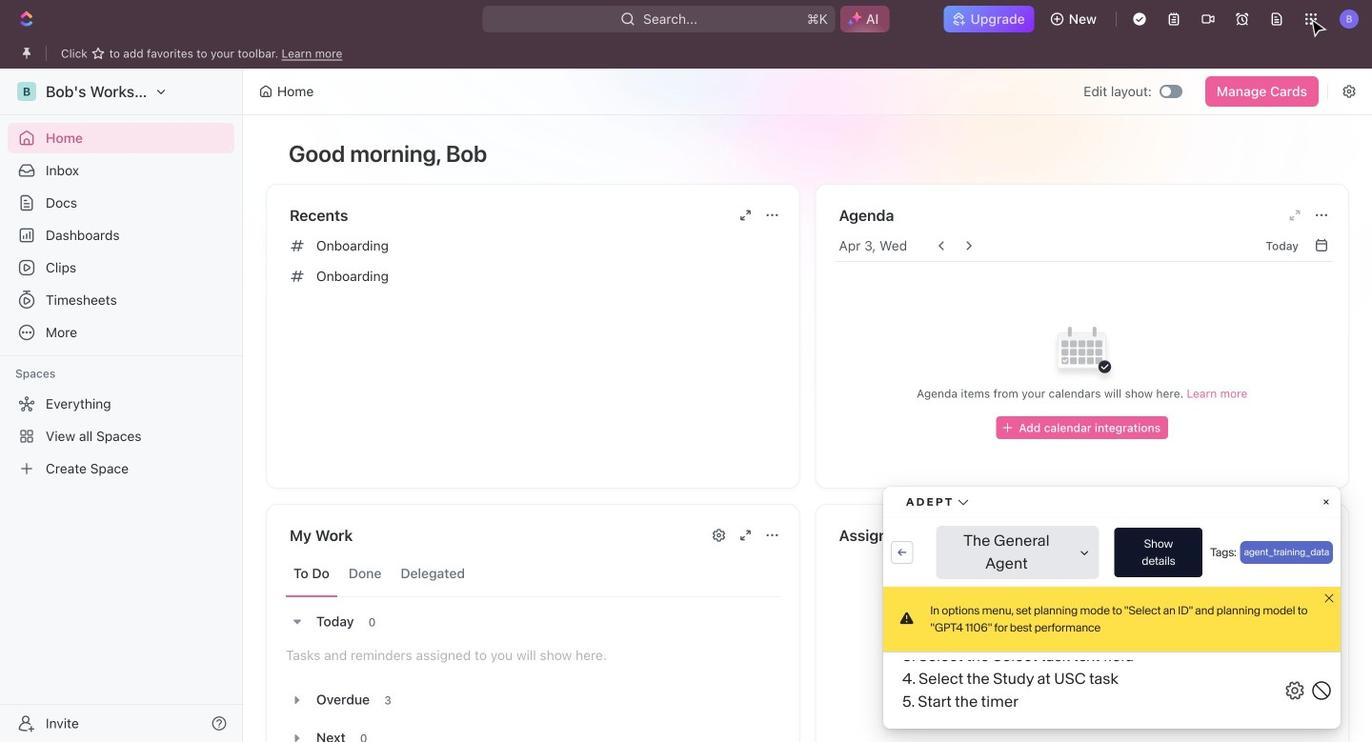 Task type: describe. For each thing, give the bounding box(es) containing it.
tree inside sidebar navigation
[[8, 389, 235, 484]]



Task type: locate. For each thing, give the bounding box(es) containing it.
tab list
[[286, 551, 780, 598]]

tree
[[8, 389, 235, 484]]

sidebar navigation
[[0, 69, 243, 743]]



Task type: vqa. For each thing, say whether or not it's contained in the screenshot.
"in"
no



